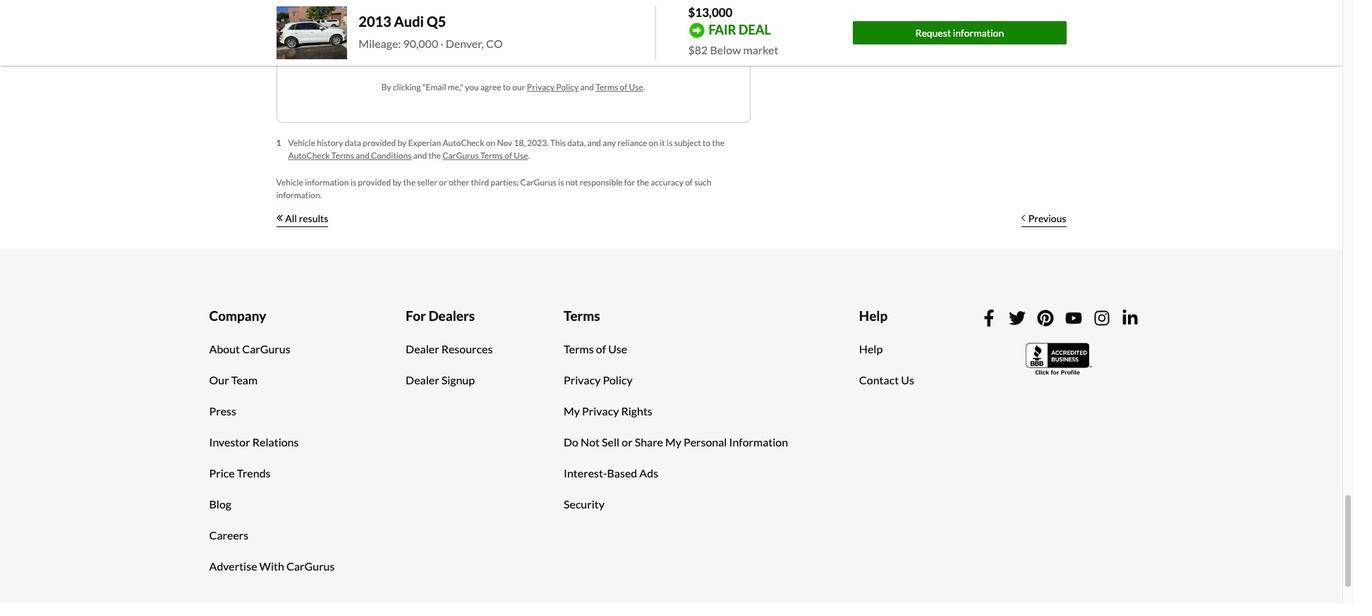 Task type: describe. For each thing, give the bounding box(es) containing it.
dealer signup link
[[395, 365, 486, 396]]

90,000
[[403, 37, 438, 50]]

2 on from the left
[[649, 138, 659, 148]]

is inside 1 vehicle history data provided by experian autocheck on nov 18, 2023. this data, and any reliance on it is subject to the autocheck terms and conditions and the cargurus terms of use .
[[667, 138, 673, 148]]

interest-based ads link
[[553, 458, 669, 489]]

dealer resources link
[[395, 334, 504, 365]]

for
[[406, 308, 426, 324]]

price trends link
[[199, 458, 281, 489]]

not
[[566, 177, 578, 188]]

dealer resources
[[406, 342, 493, 355]]

co
[[486, 37, 503, 50]]

2 help from the top
[[860, 342, 883, 355]]

privacy policy
[[564, 373, 633, 386]]

security
[[564, 497, 605, 511]]

market
[[744, 43, 779, 56]]

2 horizontal spatial use
[[629, 82, 644, 93]]

signup
[[442, 373, 475, 386]]

advertise
[[209, 559, 257, 573]]

1 vertical spatial terms of use link
[[553, 334, 638, 365]]

the right for
[[637, 177, 649, 188]]

company
[[209, 308, 266, 324]]

do not sell or share my personal information
[[564, 435, 789, 449]]

fair
[[709, 22, 737, 37]]

dealers
[[429, 308, 475, 324]]

1 vertical spatial privacy
[[564, 373, 601, 386]]

2013 audi q5 image
[[276, 6, 347, 59]]

0 horizontal spatial my
[[564, 404, 580, 418]]

press link
[[199, 396, 247, 427]]

1 on from the left
[[486, 138, 496, 148]]

it
[[660, 138, 665, 148]]

·
[[441, 37, 444, 50]]

agree
[[481, 82, 502, 93]]

terms up "terms of use" on the left bottom of page
[[564, 308, 600, 324]]

of up reliance
[[620, 82, 628, 93]]

and down data at the top left of the page
[[356, 150, 370, 161]]

2023.
[[527, 138, 549, 148]]

any
[[603, 138, 616, 148]]

1 vertical spatial autocheck
[[288, 150, 330, 161]]

ads
[[640, 466, 659, 480]]

investor relations
[[209, 435, 299, 449]]

contact
[[860, 373, 899, 386]]

dealer for dealer resources
[[406, 342, 439, 355]]

of inside 1 vehicle history data provided by experian autocheck on nov 18, 2023. this data, and any reliance on it is subject to the autocheck terms and conditions and the cargurus terms of use .
[[505, 150, 512, 161]]

use inside 1 vehicle history data provided by experian autocheck on nov 18, 2023. this data, and any reliance on it is subject to the autocheck terms and conditions and the cargurus terms of use .
[[514, 150, 528, 161]]

0 vertical spatial privacy
[[527, 82, 555, 93]]

request
[[916, 27, 951, 39]]

$82 below market
[[689, 43, 779, 56]]

1 vehicle history data provided by experian autocheck on nov 18, 2023. this data, and any reliance on it is subject to the autocheck terms and conditions and the cargurus terms of use .
[[276, 138, 725, 161]]

by inside vehicle information is provided by the seller or other third parties; cargurus is not responsible for the accuracy of such information.
[[393, 177, 402, 188]]

previous
[[1029, 212, 1067, 224]]

such
[[695, 177, 712, 188]]

all results
[[285, 212, 328, 224]]

sell
[[602, 435, 620, 449]]

previous link
[[1016, 203, 1073, 234]]

the right subject
[[713, 138, 725, 148]]

chevron double left image
[[276, 215, 283, 222]]

seller
[[417, 177, 438, 188]]

$13,000
[[689, 5, 733, 20]]

of inside vehicle information is provided by the seller or other third parties; cargurus is not responsible for the accuracy of such information.
[[685, 177, 693, 188]]

advertise with cargurus
[[209, 559, 335, 573]]

of up privacy policy
[[596, 342, 606, 355]]

subject
[[675, 138, 701, 148]]

q5
[[427, 13, 446, 30]]

interest-based ads
[[564, 466, 659, 480]]

conditions
[[371, 150, 412, 161]]

autocheck terms and conditions link
[[288, 150, 412, 161]]

parties;
[[491, 177, 519, 188]]

1 horizontal spatial my
[[666, 435, 682, 449]]

contact us
[[860, 373, 915, 386]]

dealer signup
[[406, 373, 475, 386]]

mileage:
[[359, 37, 401, 50]]

us
[[901, 373, 915, 386]]

request information button
[[853, 21, 1067, 44]]

responsible
[[580, 177, 623, 188]]

cargurus inside vehicle information is provided by the seller or other third parties; cargurus is not responsible for the accuracy of such information.
[[521, 177, 557, 188]]

0 vertical spatial privacy policy link
[[527, 82, 579, 93]]

do
[[564, 435, 579, 449]]

1 help from the top
[[860, 308, 888, 324]]

Email address email field
[[401, 35, 556, 65]]

1 vertical spatial policy
[[603, 373, 633, 386]]

careers link
[[199, 520, 259, 551]]

1 horizontal spatial .
[[644, 82, 645, 93]]

advertise with cargurus link
[[199, 551, 345, 582]]

about cargurus
[[209, 342, 291, 355]]

cargurus inside 1 vehicle history data provided by experian autocheck on nov 18, 2023. this data, and any reliance on it is subject to the autocheck terms and conditions and the cargurus terms of use .
[[443, 150, 479, 161]]

audi
[[394, 13, 424, 30]]

do not sell or share my personal information link
[[553, 427, 799, 458]]

experian
[[408, 138, 441, 148]]

our team link
[[199, 365, 268, 396]]

our
[[513, 82, 525, 93]]

1 horizontal spatial is
[[558, 177, 564, 188]]

you
[[465, 82, 479, 93]]

trends
[[237, 466, 271, 480]]

chevron left image
[[1022, 215, 1025, 222]]

deal
[[739, 22, 771, 37]]

interest-
[[564, 466, 607, 480]]

information
[[729, 435, 789, 449]]

personal
[[684, 435, 727, 449]]

results
[[299, 212, 328, 224]]

all results link
[[276, 203, 328, 234]]

rights
[[621, 404, 653, 418]]

the down experian
[[429, 150, 441, 161]]

or inside do not sell or share my personal information link
[[622, 435, 633, 449]]

information.
[[276, 190, 322, 200]]



Task type: vqa. For each thing, say whether or not it's contained in the screenshot.
(720) related to (720) 419-0418
no



Task type: locate. For each thing, give the bounding box(es) containing it.
dealer for dealer signup
[[406, 373, 439, 386]]

use up reliance
[[629, 82, 644, 93]]

0 vertical spatial policy
[[556, 82, 579, 93]]

0 horizontal spatial policy
[[556, 82, 579, 93]]

autocheck down history
[[288, 150, 330, 161]]

dealer down the for
[[406, 342, 439, 355]]

cargurus up other
[[443, 150, 479, 161]]

information for vehicle
[[305, 177, 349, 188]]

on up the cargurus terms of use link
[[486, 138, 496, 148]]

blog
[[209, 497, 232, 511]]

terms up privacy policy
[[564, 342, 594, 355]]

terms down data at the top left of the page
[[332, 150, 354, 161]]

to right subject
[[703, 138, 711, 148]]

on
[[486, 138, 496, 148], [649, 138, 659, 148]]

1 vertical spatial use
[[514, 150, 528, 161]]

other
[[449, 177, 469, 188]]

my right the share
[[666, 435, 682, 449]]

is right it
[[667, 138, 673, 148]]

1 vertical spatial provided
[[358, 177, 391, 188]]

1 vertical spatial to
[[703, 138, 711, 148]]

provided
[[363, 138, 396, 148], [358, 177, 391, 188]]

1
[[276, 138, 281, 148]]

denver,
[[446, 37, 484, 50]]

1 vertical spatial or
[[622, 435, 633, 449]]

by
[[398, 138, 407, 148], [393, 177, 402, 188]]

2 horizontal spatial is
[[667, 138, 673, 148]]

1 horizontal spatial or
[[622, 435, 633, 449]]

or right sell
[[622, 435, 633, 449]]

provided down conditions
[[358, 177, 391, 188]]

privacy down privacy policy
[[582, 404, 619, 418]]

use
[[629, 82, 644, 93], [514, 150, 528, 161], [609, 342, 628, 355]]

and down experian
[[413, 150, 427, 161]]

fair deal
[[709, 22, 771, 37]]

clicking
[[393, 82, 421, 93]]

or right the seller
[[439, 177, 447, 188]]

the
[[713, 138, 725, 148], [429, 150, 441, 161], [403, 177, 416, 188], [637, 177, 649, 188]]

blog link
[[199, 489, 242, 520]]

vehicle information is provided by the seller or other third parties; cargurus is not responsible for the accuracy of such information.
[[276, 177, 712, 200]]

. inside 1 vehicle history data provided by experian autocheck on nov 18, 2023. this data, and any reliance on it is subject to the autocheck terms and conditions and the cargurus terms of use .
[[528, 150, 530, 161]]

1 horizontal spatial use
[[609, 342, 628, 355]]

price trends
[[209, 466, 271, 480]]

0 vertical spatial by
[[398, 138, 407, 148]]

vehicle
[[288, 138, 315, 148], [276, 177, 303, 188]]

1 horizontal spatial to
[[703, 138, 711, 148]]

and
[[580, 82, 594, 93], [588, 138, 601, 148], [356, 150, 370, 161], [413, 150, 427, 161]]

1 vertical spatial privacy policy link
[[553, 365, 644, 396]]

press
[[209, 404, 236, 418]]

provided up conditions
[[363, 138, 396, 148]]

below
[[710, 43, 741, 56]]

2 vertical spatial privacy
[[582, 404, 619, 418]]

our team
[[209, 373, 258, 386]]

resources
[[442, 342, 493, 355]]

help link
[[849, 334, 894, 365]]

0 vertical spatial terms of use link
[[596, 82, 644, 93]]

0 horizontal spatial use
[[514, 150, 528, 161]]

relations
[[253, 435, 299, 449]]

by inside 1 vehicle history data provided by experian autocheck on nov 18, 2023. this data, and any reliance on it is subject to the autocheck terms and conditions and the cargurus terms of use .
[[398, 138, 407, 148]]

. down 2023.
[[528, 150, 530, 161]]

terms down nov
[[481, 150, 503, 161]]

this
[[551, 138, 566, 148]]

data
[[345, 138, 361, 148]]

cargurus up 'team'
[[242, 342, 291, 355]]

is down autocheck terms and conditions link
[[351, 177, 356, 188]]

my privacy rights
[[564, 404, 653, 418]]

for
[[625, 177, 636, 188]]

of down nov
[[505, 150, 512, 161]]

terms of use
[[564, 342, 628, 355]]

of left such
[[685, 177, 693, 188]]

privacy
[[527, 82, 555, 93], [564, 373, 601, 386], [582, 404, 619, 418]]

the left the seller
[[403, 177, 416, 188]]

to inside 1 vehicle history data provided by experian autocheck on nov 18, 2023. this data, and any reliance on it is subject to the autocheck terms and conditions and the cargurus terms of use .
[[703, 138, 711, 148]]

0 horizontal spatial on
[[486, 138, 496, 148]]

contact us link
[[849, 365, 925, 396]]

privacy policy link
[[527, 82, 579, 93], [553, 365, 644, 396]]

my privacy rights link
[[553, 396, 663, 427]]

investor
[[209, 435, 250, 449]]

to left our
[[503, 82, 511, 93]]

by down conditions
[[393, 177, 402, 188]]

0 horizontal spatial autocheck
[[288, 150, 330, 161]]

privacy down "terms of use" on the left bottom of page
[[564, 373, 601, 386]]

terms up any
[[596, 82, 618, 93]]

0 vertical spatial .
[[644, 82, 645, 93]]

1 dealer from the top
[[406, 342, 439, 355]]

1 vertical spatial dealer
[[406, 373, 439, 386]]

terms of use link up any
[[596, 82, 644, 93]]

0 vertical spatial vehicle
[[288, 138, 315, 148]]

dealer inside 'link'
[[406, 342, 439, 355]]

0 vertical spatial dealer
[[406, 342, 439, 355]]

by clicking "email me," you agree to our privacy policy and terms of use .
[[382, 82, 645, 93]]

.
[[644, 82, 645, 93], [528, 150, 530, 161]]

0 horizontal spatial to
[[503, 82, 511, 93]]

$82
[[689, 43, 708, 56]]

information up information.
[[305, 177, 349, 188]]

information inside vehicle information is provided by the seller or other third parties; cargurus is not responsible for the accuracy of such information.
[[305, 177, 349, 188]]

is left not
[[558, 177, 564, 188]]

2013
[[359, 13, 392, 30]]

nov
[[497, 138, 513, 148]]

is
[[667, 138, 673, 148], [351, 177, 356, 188], [558, 177, 564, 188]]

use up privacy policy
[[609, 342, 628, 355]]

help up help link on the bottom right of page
[[860, 308, 888, 324]]

2 dealer from the top
[[406, 373, 439, 386]]

on left it
[[649, 138, 659, 148]]

0 horizontal spatial information
[[305, 177, 349, 188]]

cargurus left not
[[521, 177, 557, 188]]

1 horizontal spatial policy
[[603, 373, 633, 386]]

terms of use link up privacy policy
[[553, 334, 638, 365]]

1 vertical spatial help
[[860, 342, 883, 355]]

by up conditions
[[398, 138, 407, 148]]

history
[[317, 138, 343, 148]]

information inside button
[[953, 27, 1005, 39]]

0 vertical spatial use
[[629, 82, 644, 93]]

0 horizontal spatial is
[[351, 177, 356, 188]]

1 horizontal spatial on
[[649, 138, 659, 148]]

0 vertical spatial provided
[[363, 138, 396, 148]]

2 vertical spatial use
[[609, 342, 628, 355]]

team
[[231, 373, 258, 386]]

security link
[[553, 489, 615, 520]]

about
[[209, 342, 240, 355]]

my
[[564, 404, 580, 418], [666, 435, 682, 449]]

18,
[[514, 138, 526, 148]]

or inside vehicle information is provided by the seller or other third parties; cargurus is not responsible for the accuracy of such information.
[[439, 177, 447, 188]]

share
[[635, 435, 663, 449]]

of
[[620, 82, 628, 93], [505, 150, 512, 161], [685, 177, 693, 188], [596, 342, 606, 355]]

"email
[[423, 82, 446, 93]]

and left any
[[588, 138, 601, 148]]

privacy policy link right our
[[527, 82, 579, 93]]

policy right our
[[556, 82, 579, 93]]

careers
[[209, 528, 249, 542]]

autocheck up the cargurus terms of use link
[[443, 138, 485, 148]]

0 horizontal spatial .
[[528, 150, 530, 161]]

accuracy
[[651, 177, 684, 188]]

based
[[607, 466, 638, 480]]

cargurus right the with at bottom left
[[287, 559, 335, 573]]

privacy right our
[[527, 82, 555, 93]]

and up data, at the left
[[580, 82, 594, 93]]

autocheck
[[443, 138, 485, 148], [288, 150, 330, 161]]

our
[[209, 373, 229, 386]]

0 horizontal spatial or
[[439, 177, 447, 188]]

vehicle inside 1 vehicle history data provided by experian autocheck on nov 18, 2023. this data, and any reliance on it is subject to the autocheck terms and conditions and the cargurus terms of use .
[[288, 138, 315, 148]]

for dealers
[[406, 308, 475, 324]]

1 horizontal spatial autocheck
[[443, 138, 485, 148]]

0 vertical spatial to
[[503, 82, 511, 93]]

1 vertical spatial vehicle
[[276, 177, 303, 188]]

privacy policy link down "terms of use" on the left bottom of page
[[553, 365, 644, 396]]

use down 18,
[[514, 150, 528, 161]]

vehicle inside vehicle information is provided by the seller or other third parties; cargurus is not responsible for the accuracy of such information.
[[276, 177, 303, 188]]

cargurus terms of use link
[[443, 150, 528, 161]]

0 vertical spatial my
[[564, 404, 580, 418]]

help up the contact
[[860, 342, 883, 355]]

dealer
[[406, 342, 439, 355], [406, 373, 439, 386]]

data,
[[568, 138, 586, 148]]

0 vertical spatial or
[[439, 177, 447, 188]]

policy up the my privacy rights
[[603, 373, 633, 386]]

provided inside vehicle information is provided by the seller or other third parties; cargurus is not responsible for the accuracy of such information.
[[358, 177, 391, 188]]

1 horizontal spatial information
[[953, 27, 1005, 39]]

request information
[[916, 27, 1005, 39]]

all
[[285, 212, 297, 224]]

third
[[471, 177, 489, 188]]

1 vertical spatial information
[[305, 177, 349, 188]]

provided inside 1 vehicle history data provided by experian autocheck on nov 18, 2023. this data, and any reliance on it is subject to the autocheck terms and conditions and the cargurus terms of use .
[[363, 138, 396, 148]]

1 vertical spatial my
[[666, 435, 682, 449]]

0 vertical spatial information
[[953, 27, 1005, 39]]

vehicle up information.
[[276, 177, 303, 188]]

my up 'do'
[[564, 404, 580, 418]]

vehicle right 1
[[288, 138, 315, 148]]

click for the bbb business review of this auto listing service in cambridge ma image
[[1026, 342, 1094, 377]]

1 vertical spatial by
[[393, 177, 402, 188]]

1 vertical spatial .
[[528, 150, 530, 161]]

help
[[860, 308, 888, 324], [860, 342, 883, 355]]

0 vertical spatial autocheck
[[443, 138, 485, 148]]

. up reliance
[[644, 82, 645, 93]]

dealer left signup on the bottom left
[[406, 373, 439, 386]]

by
[[382, 82, 391, 93]]

information right request
[[953, 27, 1005, 39]]

0 vertical spatial help
[[860, 308, 888, 324]]

information for request
[[953, 27, 1005, 39]]



